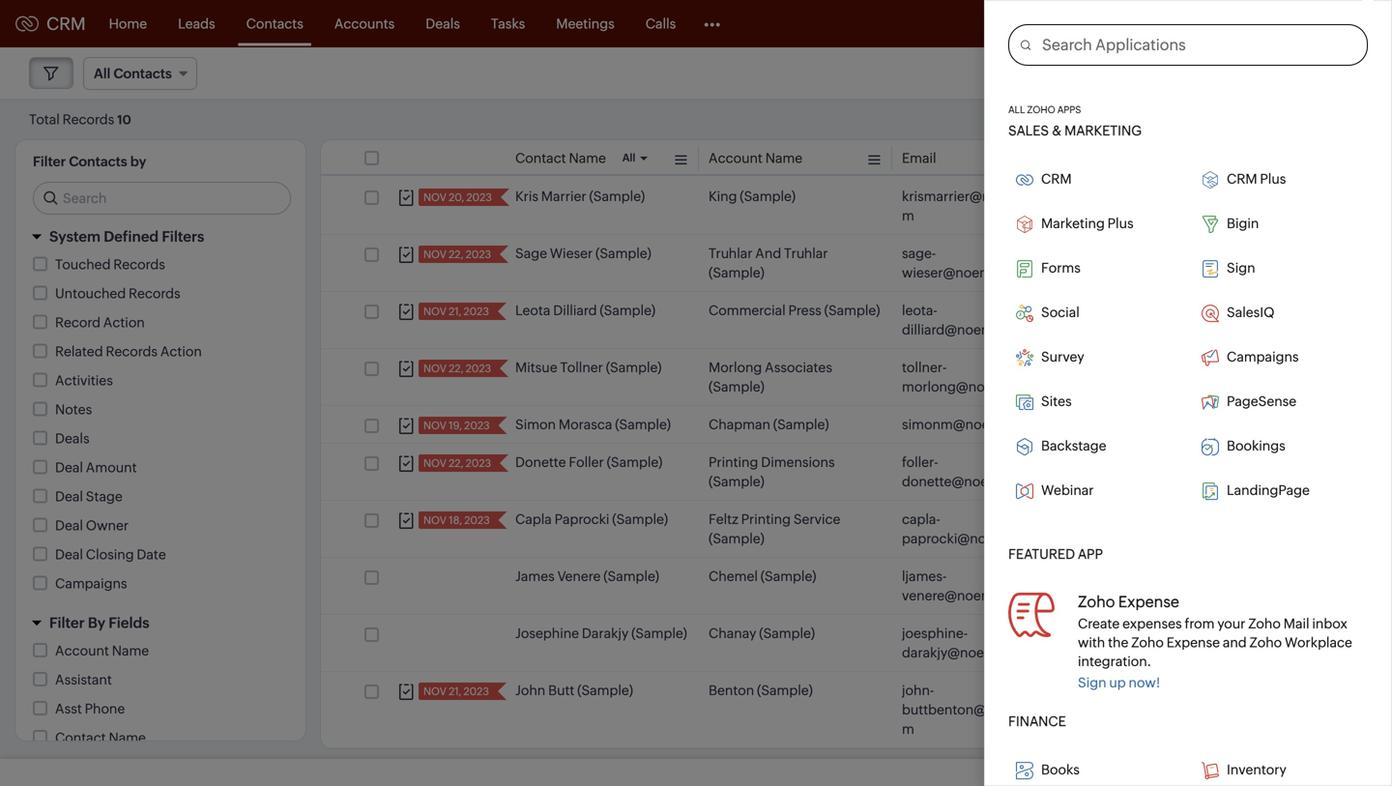 Task type: vqa. For each thing, say whether or not it's contained in the screenshot.
"Workplace"
yes



Task type: locate. For each thing, give the bounding box(es) containing it.
name down phone
[[109, 730, 146, 745]]

0 vertical spatial account name
[[709, 150, 803, 166]]

expense down from
[[1167, 635, 1220, 650]]

filters
[[162, 228, 204, 245]]

2023 left mitsue on the left of page
[[466, 363, 491, 375]]

1 vertical spatial plus
[[1108, 215, 1134, 231]]

22, down nov 19, 2023
[[449, 457, 464, 469]]

1 vertical spatial action
[[160, 344, 202, 359]]

nov 22, 2023 link down 20,
[[419, 246, 493, 263]]

nov for sage wieser (sample)
[[424, 248, 447, 261]]

john smith up pagesense link
[[1289, 360, 1359, 375]]

3 22, from the top
[[449, 457, 464, 469]]

marketing
[[1065, 123, 1142, 138], [1041, 215, 1105, 231]]

(sample) down morlong
[[709, 379, 765, 394]]

all for all zoho apps sales & marketing
[[1008, 104, 1025, 115]]

2023 for mitsue
[[466, 363, 491, 375]]

(sample) up feltz
[[709, 474, 765, 489]]

1 vertical spatial nov 21, 2023
[[424, 686, 489, 698]]

deals link
[[410, 0, 476, 47]]

create
[[1096, 65, 1138, 81], [1078, 616, 1120, 631]]

deal down deal owner
[[55, 547, 83, 562]]

0 horizontal spatial account
[[55, 643, 109, 658]]

records down touched records
[[129, 286, 180, 301]]

filter inside dropdown button
[[49, 614, 85, 631]]

venere@noemail.org
[[902, 588, 1033, 603]]

0 vertical spatial smith
[[1322, 360, 1359, 375]]

marketing up forms
[[1041, 215, 1105, 231]]

1 horizontal spatial truhlar
[[784, 246, 828, 261]]

nov 19, 2023
[[424, 420, 490, 432]]

1 vertical spatial contact name
[[55, 730, 146, 745]]

2 vertical spatial 555-555-5555
[[1096, 683, 1184, 698]]

salesiq
[[1227, 304, 1275, 320]]

account name down filter by fields
[[55, 643, 149, 658]]

contact name down phone
[[55, 730, 146, 745]]

2 horizontal spatial contact
[[1141, 65, 1192, 81]]

nov 22, 2023 link up nov 19, 2023 link
[[419, 360, 493, 377]]

0 horizontal spatial contact name
[[55, 730, 146, 745]]

555-555-5555 for john- buttbenton@noemail.co m
[[1096, 683, 1184, 698]]

2023 for leota
[[464, 306, 489, 318]]

1 21, from the top
[[449, 306, 461, 318]]

(sample) right paprocki at the bottom
[[612, 511, 668, 527]]

marketing down the "apps"
[[1065, 123, 1142, 138]]

1 555-555-5555 from the top
[[1096, 454, 1184, 470]]

crm link left home
[[15, 14, 86, 34]]

crm inside "crm plus" link
[[1227, 171, 1258, 186]]

3 5555 from the top
[[1152, 683, 1184, 698]]

Search text field
[[34, 183, 290, 214]]

22, for mitsue
[[449, 363, 464, 375]]

1 vertical spatial contact
[[515, 150, 566, 166]]

nov 22, 2023 up nov 19, 2023 link
[[424, 363, 491, 375]]

john left butt
[[515, 683, 546, 698]]

crm link
[[15, 14, 86, 34], [1008, 163, 1183, 196]]

ljames- venere@noemail.org
[[902, 569, 1033, 603]]

finance
[[1008, 714, 1066, 729]]

leota-
[[902, 303, 938, 318]]

2 vertical spatial nov 22, 2023
[[424, 457, 491, 469]]

2 nov from the top
[[424, 248, 447, 261]]

0 vertical spatial 21,
[[449, 306, 461, 318]]

0 horizontal spatial all
[[622, 152, 636, 164]]

2 vertical spatial 5555
[[1152, 683, 1184, 698]]

1 nov 22, 2023 from the top
[[424, 248, 491, 261]]

nov 21, 2023 link for leota
[[419, 303, 491, 320]]

upgrade
[[1003, 24, 1058, 37]]

foller-
[[902, 454, 938, 470]]

the
[[1108, 635, 1129, 650]]

nov 22, 2023 link for donette
[[419, 454, 493, 472]]

0 horizontal spatial contacts
[[69, 154, 127, 169]]

0 vertical spatial marketing
[[1065, 123, 1142, 138]]

(sample) right foller
[[607, 454, 663, 470]]

2 5555 from the top
[[1152, 626, 1184, 641]]

tollner-
[[902, 360, 947, 375]]

nov 21, 2023 link
[[419, 303, 491, 320], [419, 683, 491, 700]]

(sample) right venere
[[604, 569, 659, 584]]

sales
[[1008, 123, 1049, 138]]

2 vertical spatial contact
[[55, 730, 106, 745]]

3 nov from the top
[[424, 306, 447, 318]]

1 vertical spatial 21,
[[449, 686, 461, 698]]

2 vertical spatial 22,
[[449, 457, 464, 469]]

5 nov from the top
[[424, 420, 447, 432]]

(sample) right "chanay"
[[759, 626, 815, 641]]

create up the with
[[1078, 616, 1120, 631]]

filter down the total
[[33, 154, 66, 169]]

1 vertical spatial john
[[1289, 626, 1319, 641]]

filter left the by
[[49, 614, 85, 631]]

2 vertical spatial nov 22, 2023 link
[[419, 454, 493, 472]]

sign down bigin
[[1227, 260, 1256, 275]]

1 horizontal spatial crm
[[1041, 171, 1072, 186]]

1 vertical spatial account
[[55, 643, 109, 658]]

(sample) right press
[[824, 303, 880, 318]]

1 vertical spatial john smith
[[1289, 626, 1359, 641]]

deal up deal stage
[[55, 460, 83, 475]]

19,
[[449, 420, 462, 432]]

joesphine- darakjy@noemail.com link
[[902, 624, 1057, 662]]

inbox
[[1312, 616, 1348, 631]]

2023 left sage
[[466, 248, 491, 261]]

1 vertical spatial deals
[[55, 431, 90, 446]]

campaigns down "closing"
[[55, 576, 127, 591]]

7 nov from the top
[[424, 514, 447, 526]]

create up all zoho apps sales & marketing
[[1096, 65, 1138, 81]]

deal for deal owner
[[55, 518, 83, 533]]

kris
[[515, 189, 539, 204]]

all up kris marrier (sample)
[[622, 152, 636, 164]]

4 deal from the top
[[55, 547, 83, 562]]

0 horizontal spatial deals
[[55, 431, 90, 446]]

1 vertical spatial nov 22, 2023
[[424, 363, 491, 375]]

1 m from the top
[[902, 208, 915, 223]]

leota
[[515, 303, 551, 318]]

3 deal from the top
[[55, 518, 83, 533]]

1 vertical spatial nov 21, 2023 link
[[419, 683, 491, 700]]

marketing plus link
[[1008, 208, 1183, 241]]

1 deal from the top
[[55, 460, 83, 475]]

2023 for simon
[[464, 420, 490, 432]]

john up pagesense link
[[1289, 360, 1319, 375]]

1 vertical spatial contacts
[[69, 154, 127, 169]]

0 vertical spatial crm link
[[15, 14, 86, 34]]

2 deal from the top
[[55, 489, 83, 504]]

22, up nov 19, 2023 link
[[449, 363, 464, 375]]

nov 22, 2023 link for mitsue
[[419, 360, 493, 377]]

0 vertical spatial contact
[[1141, 65, 1192, 81]]

free
[[1017, 9, 1043, 24]]

2023 right 20,
[[466, 191, 492, 204]]

nov 21, 2023 for john butt (sample)
[[424, 686, 489, 698]]

filter by fields
[[49, 614, 149, 631]]

555-555-5555 down integration.
[[1096, 683, 1184, 698]]

0 vertical spatial action
[[103, 315, 145, 330]]

2 nov 22, 2023 from the top
[[424, 363, 491, 375]]

1 horizontal spatial contacts
[[246, 16, 303, 31]]

nov
[[424, 191, 447, 204], [424, 248, 447, 261], [424, 306, 447, 318], [424, 363, 447, 375], [424, 420, 447, 432], [424, 457, 447, 469], [424, 514, 447, 526], [424, 686, 447, 698]]

contacts left by
[[69, 154, 127, 169]]

1 vertical spatial nov 22, 2023 link
[[419, 360, 493, 377]]

(sample) inside feltz printing service (sample)
[[709, 531, 765, 546]]

(sample) right marrier
[[589, 189, 645, 204]]

action
[[103, 315, 145, 330], [160, 344, 202, 359]]

2 m from the top
[[902, 721, 915, 737]]

john- buttbenton@noemail.co m
[[902, 683, 1056, 737]]

campaigns up pagesense
[[1227, 349, 1299, 364]]

plus for marketing plus
[[1108, 215, 1134, 231]]

1 vertical spatial 5555
[[1152, 626, 1184, 641]]

3 nov 22, 2023 from the top
[[424, 457, 491, 469]]

all
[[1008, 104, 1025, 115], [622, 152, 636, 164]]

crm down &
[[1041, 171, 1072, 186]]

1 vertical spatial crm link
[[1008, 163, 1183, 196]]

nov 22, 2023 link for sage
[[419, 246, 493, 263]]

benton (sample) link
[[709, 681, 813, 700]]

deal left stage
[[55, 489, 83, 504]]

1 vertical spatial sign
[[1078, 675, 1107, 690]]

sage- wieser@noemail.uk
[[902, 246, 1025, 280]]

date
[[137, 547, 166, 562]]

1 vertical spatial m
[[902, 721, 915, 737]]

nov for john butt (sample)
[[424, 686, 447, 698]]

contact up "kris"
[[515, 150, 566, 166]]

name up king (sample)
[[765, 150, 803, 166]]

0 vertical spatial nov 21, 2023 link
[[419, 303, 491, 320]]

0 horizontal spatial crm link
[[15, 14, 86, 34]]

smith up pagesense link
[[1322, 360, 1359, 375]]

0 horizontal spatial crm
[[46, 14, 86, 34]]

0 horizontal spatial action
[[103, 315, 145, 330]]

donette
[[515, 454, 566, 470]]

by
[[88, 614, 105, 631]]

3 555-555-5555 from the top
[[1096, 683, 1184, 698]]

555-
[[1096, 454, 1124, 470], [1124, 454, 1152, 470], [1096, 626, 1124, 641], [1124, 626, 1152, 641], [1096, 683, 1124, 698], [1124, 683, 1152, 698]]

fields
[[109, 614, 149, 631]]

5555 left from
[[1152, 626, 1184, 641]]

printing down chapman
[[709, 454, 758, 470]]

0 vertical spatial plus
[[1260, 171, 1286, 186]]

555-555-5555 for foller- donette@noemail.com
[[1096, 454, 1184, 470]]

0 vertical spatial nov 21, 2023
[[424, 306, 489, 318]]

campaigns link
[[1194, 341, 1368, 374]]

crm plus
[[1227, 171, 1286, 186]]

1 horizontal spatial contact name
[[515, 150, 606, 166]]

(sample) inside printing dimensions (sample)
[[709, 474, 765, 489]]

truhlar and truhlar (sample)
[[709, 246, 828, 280]]

0 vertical spatial all
[[1008, 104, 1025, 115]]

20,
[[449, 191, 464, 204]]

deals left "tasks"
[[426, 16, 460, 31]]

zoho down 'expenses'
[[1131, 635, 1164, 650]]

simon
[[515, 417, 556, 432]]

crm up bigin
[[1227, 171, 1258, 186]]

row group
[[321, 178, 1392, 748]]

2023
[[466, 191, 492, 204], [466, 248, 491, 261], [464, 306, 489, 318], [466, 363, 491, 375], [464, 420, 490, 432], [466, 457, 491, 469], [464, 514, 490, 526], [464, 686, 489, 698]]

system
[[49, 228, 101, 245]]

22, for sage
[[449, 248, 464, 261]]

5555 right up
[[1152, 683, 1184, 698]]

crm right logo
[[46, 14, 86, 34]]

account name up king (sample)
[[709, 150, 803, 166]]

1 vertical spatial all
[[622, 152, 636, 164]]

printing
[[709, 454, 758, 470], [741, 511, 791, 527]]

2023 for capla
[[464, 514, 490, 526]]

0 vertical spatial sign
[[1227, 260, 1256, 275]]

1 horizontal spatial account
[[709, 150, 763, 166]]

1 horizontal spatial account name
[[709, 150, 803, 166]]

john inside the john butt (sample) link
[[515, 683, 546, 698]]

5555 up webinar link
[[1152, 454, 1184, 470]]

6 nov from the top
[[424, 457, 447, 469]]

plus up bigin link
[[1260, 171, 1286, 186]]

nov 22, 2023 down nov 19, 2023
[[424, 457, 491, 469]]

1 vertical spatial campaigns
[[55, 576, 127, 591]]

0 vertical spatial john smith
[[1289, 360, 1359, 375]]

capla paprocki (sample)
[[515, 511, 668, 527]]

1 horizontal spatial campaigns
[[1227, 349, 1299, 364]]

chanay
[[709, 626, 757, 641]]

0 vertical spatial 555-555-5555
[[1096, 454, 1184, 470]]

account up king
[[709, 150, 763, 166]]

22, down 20,
[[449, 248, 464, 261]]

kris marrier (sample) link
[[515, 187, 645, 206]]

truhlar right and
[[784, 246, 828, 261]]

expense up 'expenses'
[[1118, 593, 1180, 610]]

1 vertical spatial create
[[1078, 616, 1120, 631]]

555-555-5555 up webinar link
[[1096, 454, 1184, 470]]

contact down search applications text field
[[1141, 65, 1192, 81]]

deals down notes
[[55, 431, 90, 446]]

(sample)
[[589, 189, 645, 204], [740, 189, 796, 204], [596, 246, 652, 261], [709, 265, 765, 280], [600, 303, 656, 318], [824, 303, 880, 318], [606, 360, 662, 375], [709, 379, 765, 394], [615, 417, 671, 432], [773, 417, 829, 432], [607, 454, 663, 470], [709, 474, 765, 489], [612, 511, 668, 527], [709, 531, 765, 546], [604, 569, 659, 584], [761, 569, 817, 584], [631, 626, 687, 641], [759, 626, 815, 641], [577, 683, 633, 698], [757, 683, 813, 698]]

morasca
[[559, 417, 612, 432]]

3 nov 22, 2023 link from the top
[[419, 454, 493, 472]]

printing inside printing dimensions (sample)
[[709, 454, 758, 470]]

m up sage-
[[902, 208, 915, 223]]

(sample) right king
[[740, 189, 796, 204]]

0 vertical spatial printing
[[709, 454, 758, 470]]

all up sales
[[1008, 104, 1025, 115]]

action up the related records action in the top left of the page
[[103, 315, 145, 330]]

0 vertical spatial contact name
[[515, 150, 606, 166]]

(sample) down feltz
[[709, 531, 765, 546]]

1 nov 21, 2023 from the top
[[424, 306, 489, 318]]

0 horizontal spatial truhlar
[[709, 246, 753, 261]]

1 nov from the top
[[424, 191, 447, 204]]

21, for john
[[449, 686, 461, 698]]

sign left up
[[1078, 675, 1107, 690]]

1 horizontal spatial all
[[1008, 104, 1025, 115]]

action down untouched records
[[160, 344, 202, 359]]

1 nov 21, 2023 link from the top
[[419, 303, 491, 320]]

0 horizontal spatial sign
[[1078, 675, 1107, 690]]

2 nov 21, 2023 link from the top
[[419, 683, 491, 700]]

2023 for donette
[[466, 457, 491, 469]]

0 vertical spatial deals
[[426, 16, 460, 31]]

backstage
[[1041, 438, 1107, 453]]

2 horizontal spatial crm
[[1227, 171, 1258, 186]]

mitsue tollner (sample)
[[515, 360, 662, 375]]

contact name up marrier
[[515, 150, 606, 166]]

1 horizontal spatial contact
[[515, 150, 566, 166]]

john right and
[[1289, 626, 1319, 641]]

1 horizontal spatial deals
[[426, 16, 460, 31]]

records for total
[[63, 112, 114, 127]]

1 vertical spatial account name
[[55, 643, 149, 658]]

survey link
[[1008, 341, 1183, 374]]

integration.
[[1078, 654, 1152, 669]]

0 vertical spatial campaigns
[[1227, 349, 1299, 364]]

plus
[[1260, 171, 1286, 186], [1108, 215, 1134, 231]]

22,
[[449, 248, 464, 261], [449, 363, 464, 375], [449, 457, 464, 469]]

1 22, from the top
[[449, 248, 464, 261]]

2 nov 21, 2023 from the top
[[424, 686, 489, 698]]

mitsue
[[515, 360, 558, 375]]

2 21, from the top
[[449, 686, 461, 698]]

21,
[[449, 306, 461, 318], [449, 686, 461, 698]]

mail
[[1284, 616, 1310, 631]]

contacts right leads link
[[246, 16, 303, 31]]

0 vertical spatial filter
[[33, 154, 66, 169]]

0 vertical spatial 22,
[[449, 248, 464, 261]]

all inside all zoho apps sales & marketing
[[1008, 104, 1025, 115]]

2023 for john
[[464, 686, 489, 698]]

1 nov 22, 2023 link from the top
[[419, 246, 493, 263]]

record
[[55, 315, 101, 330]]

5555 for foller- donette@noemail.com
[[1152, 454, 1184, 470]]

2 john smith from the top
[[1289, 626, 1359, 641]]

(sample) right tollner
[[606, 360, 662, 375]]

truhlar left and
[[709, 246, 753, 261]]

1 horizontal spatial crm link
[[1008, 163, 1183, 196]]

contact down asst phone
[[55, 730, 106, 745]]

0 vertical spatial nov 22, 2023
[[424, 248, 491, 261]]

m inside krismarrier@noemail.co m
[[902, 208, 915, 223]]

1 vertical spatial printing
[[741, 511, 791, 527]]

2 vertical spatial john
[[515, 683, 546, 698]]

morlong
[[709, 360, 762, 375]]

4 nov from the top
[[424, 363, 447, 375]]

chapman (sample) link
[[709, 415, 829, 434]]

0 vertical spatial account
[[709, 150, 763, 166]]

account up assistant
[[55, 643, 109, 658]]

2 nov 22, 2023 link from the top
[[419, 360, 493, 377]]

foller- donette@noemail.com
[[902, 454, 1047, 489]]

donette@noemail.com
[[902, 474, 1047, 489]]

1 vertical spatial 22,
[[449, 363, 464, 375]]

1 vertical spatial filter
[[49, 614, 85, 631]]

create inside create contact button
[[1096, 65, 1138, 81]]

ljames-
[[902, 569, 947, 584]]

2023 right 19,
[[464, 420, 490, 432]]

leota dilliard (sample)
[[515, 303, 656, 318]]

0 vertical spatial nov 22, 2023 link
[[419, 246, 493, 263]]

nov 21, 2023 for leota dilliard (sample)
[[424, 306, 489, 318]]

0 vertical spatial m
[[902, 208, 915, 223]]

1 vertical spatial expense
[[1167, 635, 1220, 650]]

smith
[[1322, 360, 1359, 375], [1322, 626, 1359, 641]]

(sample) right 'benton'
[[757, 683, 813, 698]]

0 horizontal spatial plus
[[1108, 215, 1134, 231]]

1 horizontal spatial plus
[[1260, 171, 1286, 186]]

crm link up marketing plus
[[1008, 163, 1183, 196]]

1 vertical spatial smith
[[1322, 626, 1359, 641]]

zoho up sales
[[1027, 104, 1056, 115]]

nov 22, 2023 link down 19,
[[419, 454, 493, 472]]

sage- wieser@noemail.uk link
[[902, 244, 1057, 282]]

8 nov from the top
[[424, 686, 447, 698]]

2 smith from the top
[[1322, 626, 1359, 641]]

total
[[29, 112, 60, 127]]

nov for leota dilliard (sample)
[[424, 306, 447, 318]]

0 vertical spatial 5555
[[1152, 454, 1184, 470]]

2023 left leota
[[464, 306, 489, 318]]

nov 22, 2023 for mitsue tollner (sample)
[[424, 363, 491, 375]]

webinar link
[[1008, 475, 1183, 507]]

asst
[[55, 701, 82, 716]]

(sample) right morasca
[[615, 417, 671, 432]]

2 truhlar from the left
[[784, 246, 828, 261]]

printing right feltz
[[741, 511, 791, 527]]

deals inside 'link'
[[426, 16, 460, 31]]

records for untouched
[[129, 286, 180, 301]]

(sample) down and
[[709, 265, 765, 280]]

joesphine- darakjy@noemail.com
[[902, 626, 1043, 660]]

nov 21, 2023
[[424, 306, 489, 318], [424, 686, 489, 698]]

defined
[[104, 228, 159, 245]]

john smith right and
[[1289, 626, 1359, 641]]

plus for crm plus
[[1260, 171, 1286, 186]]

commercial
[[709, 303, 786, 318]]

from
[[1185, 616, 1215, 631]]

records down defined
[[113, 257, 165, 272]]

records left 10
[[63, 112, 114, 127]]

2023 for sage
[[466, 248, 491, 261]]

krismarrier@noemail.co m link
[[902, 187, 1057, 225]]

zoho inside all zoho apps sales & marketing
[[1027, 104, 1056, 115]]

nov 22, 2023 down nov 20, 2023
[[424, 248, 491, 261]]

m down john-
[[902, 721, 915, 737]]

home
[[109, 16, 147, 31]]

2 22, from the top
[[449, 363, 464, 375]]

dilliard
[[553, 303, 597, 318]]

1 5555 from the top
[[1152, 454, 1184, 470]]

dimensions
[[761, 454, 835, 470]]

0 vertical spatial create
[[1096, 65, 1138, 81]]

555-555-5555 up integration.
[[1096, 626, 1184, 641]]

0 vertical spatial john
[[1289, 360, 1319, 375]]

2023 right "18,"
[[464, 514, 490, 526]]

0 horizontal spatial contact
[[55, 730, 106, 745]]

filter for filter by fields
[[49, 614, 85, 631]]

records down record action
[[106, 344, 158, 359]]

printing inside feltz printing service (sample)
[[741, 511, 791, 527]]

1 vertical spatial 555-555-5555
[[1096, 626, 1184, 641]]



Task type: describe. For each thing, give the bounding box(es) containing it.
5555 for john- buttbenton@noemail.co m
[[1152, 683, 1184, 698]]

capla- paprocki@noemail.com link
[[902, 510, 1057, 548]]

workplace
[[1285, 635, 1353, 650]]

nov 21, 2023 link for john
[[419, 683, 491, 700]]

deal owner
[[55, 518, 129, 533]]

email
[[902, 150, 937, 166]]

zoho expense image
[[1008, 593, 1055, 637]]

sites
[[1041, 393, 1072, 409]]

dilliard@noemail.com
[[902, 322, 1040, 337]]

sign inside zoho expense create expenses from your zoho mail inbox with the zoho expense and zoho workplace integration. sign up now!
[[1078, 675, 1107, 690]]

zoho right and
[[1250, 635, 1282, 650]]

create inside zoho expense create expenses from your zoho mail inbox with the zoho expense and zoho workplace integration. sign up now!
[[1078, 616, 1120, 631]]

marketing plus
[[1041, 215, 1134, 231]]

create contact button
[[1076, 57, 1211, 89]]

forms
[[1041, 260, 1081, 275]]

deal for deal stage
[[55, 489, 83, 504]]

Search Applications text field
[[1031, 25, 1367, 65]]

books link
[[1008, 754, 1183, 786]]

(sample) up dimensions
[[773, 417, 829, 432]]

inventory link
[[1194, 754, 1368, 786]]

nov for simon morasca (sample)
[[424, 420, 447, 432]]

calls link
[[630, 0, 692, 47]]

create contact
[[1096, 65, 1192, 81]]

(sample) right the wieser
[[596, 246, 652, 261]]

touched
[[55, 257, 111, 272]]

josephine darakjy (sample) link
[[515, 624, 687, 643]]

(sample) right dilliard
[[600, 303, 656, 318]]

chemel (sample)
[[709, 569, 817, 584]]

james venere (sample) link
[[515, 567, 659, 586]]

pagesense
[[1227, 393, 1297, 409]]

deal for deal amount
[[55, 460, 83, 475]]

0 vertical spatial contacts
[[246, 16, 303, 31]]

(sample) right butt
[[577, 683, 633, 698]]

related records action
[[55, 344, 202, 359]]

feltz printing service (sample) link
[[709, 510, 883, 548]]

king (sample) link
[[709, 187, 796, 206]]

0 vertical spatial expense
[[1118, 593, 1180, 610]]

leota- dilliard@noemail.com
[[902, 303, 1040, 337]]

tollner- morlong@noemail.com link
[[902, 358, 1057, 396]]

0 horizontal spatial account name
[[55, 643, 149, 658]]

stage
[[86, 489, 123, 504]]

row group containing kris marrier (sample)
[[321, 178, 1392, 748]]

(sample) inside truhlar and truhlar (sample)
[[709, 265, 765, 280]]

social link
[[1008, 297, 1183, 330]]

wieser@noemail.uk
[[902, 265, 1025, 280]]

phone
[[85, 701, 125, 716]]

marketing inside all zoho apps sales & marketing
[[1065, 123, 1142, 138]]

chapman (sample)
[[709, 417, 829, 432]]

nov 22, 2023 for sage wieser (sample)
[[424, 248, 491, 261]]

1 truhlar from the left
[[709, 246, 753, 261]]

22, for donette
[[449, 457, 464, 469]]

(sample) inside 'morlong associates (sample)'
[[709, 379, 765, 394]]

all for all
[[622, 152, 636, 164]]

nov 22, 2023 for donette foller (sample)
[[424, 457, 491, 469]]

filter for filter contacts by
[[33, 154, 66, 169]]

actions
[[1283, 65, 1331, 80]]

name up kris marrier (sample)
[[569, 150, 606, 166]]

foller- donette@noemail.com link
[[902, 453, 1057, 491]]

nov for kris marrier (sample)
[[424, 191, 447, 204]]

bigin
[[1227, 215, 1259, 231]]

benton (sample)
[[709, 683, 813, 698]]

2023 for kris
[[466, 191, 492, 204]]

21, for leota
[[449, 306, 461, 318]]

related
[[55, 344, 103, 359]]

simon morasca (sample) link
[[515, 415, 671, 434]]

and
[[755, 246, 781, 261]]

name down fields at the left
[[112, 643, 149, 658]]

paprocki@noemail.com
[[902, 531, 1053, 546]]

2 555-555-5555 from the top
[[1096, 626, 1184, 641]]

contact inside button
[[1141, 65, 1192, 81]]

1 vertical spatial marketing
[[1041, 215, 1105, 231]]

10
[[117, 113, 131, 127]]

contacts link
[[231, 0, 319, 47]]

simon morasca (sample)
[[515, 417, 671, 432]]

accounts link
[[319, 0, 410, 47]]

press
[[788, 303, 822, 318]]

0 horizontal spatial campaigns
[[55, 576, 127, 591]]

paprocki
[[555, 511, 610, 527]]

john- buttbenton@noemail.co m link
[[902, 681, 1057, 739]]

tasks
[[491, 16, 525, 31]]

simonm@noemail.com link
[[902, 415, 1048, 434]]

venere
[[557, 569, 601, 584]]

capla- paprocki@noemail.com
[[902, 511, 1053, 546]]

zoho expense create expenses from your zoho mail inbox with the zoho expense and zoho workplace integration. sign up now!
[[1078, 593, 1353, 690]]

1 horizontal spatial sign
[[1227, 260, 1256, 275]]

records for related
[[106, 344, 158, 359]]

(sample) right the darakjy
[[631, 626, 687, 641]]

sites link
[[1008, 386, 1183, 418]]

tollner- morlong@noemail.com
[[902, 360, 1051, 394]]

backstage link
[[1008, 430, 1183, 463]]

system defined filters
[[49, 228, 204, 245]]

system defined filters button
[[15, 219, 306, 254]]

zoho left mail
[[1248, 616, 1281, 631]]

john butt (sample) link
[[515, 681, 633, 700]]

josephine
[[515, 626, 579, 641]]

benton
[[709, 683, 754, 698]]

buttbenton@noemail.co
[[902, 702, 1056, 717]]

sage wieser (sample)
[[515, 246, 652, 261]]

nov for capla paprocki (sample)
[[424, 514, 447, 526]]

sage
[[515, 246, 547, 261]]

chapman
[[709, 417, 771, 432]]

pagesense link
[[1194, 386, 1368, 418]]

nov for mitsue tollner (sample)
[[424, 363, 447, 375]]

nov 20, 2023 link
[[419, 189, 494, 206]]

bookings
[[1227, 438, 1286, 453]]

(sample) down feltz printing service (sample) link
[[761, 569, 817, 584]]

1 john smith from the top
[[1289, 360, 1359, 375]]

morlong associates (sample) link
[[709, 358, 883, 396]]

chemel
[[709, 569, 758, 584]]

landingpage link
[[1194, 475, 1368, 507]]

with
[[1078, 635, 1105, 650]]

feltz
[[709, 511, 739, 527]]

&
[[1052, 123, 1062, 138]]

1 horizontal spatial action
[[160, 344, 202, 359]]

king
[[709, 189, 737, 204]]

deal stage
[[55, 489, 123, 504]]

feltz printing service (sample)
[[709, 511, 841, 546]]

bigin link
[[1194, 208, 1368, 241]]

tasks link
[[476, 0, 541, 47]]

capla-
[[902, 511, 941, 527]]

deal for deal closing date
[[55, 547, 83, 562]]

james venere (sample)
[[515, 569, 659, 584]]

zoho up the with
[[1078, 593, 1115, 610]]

featured
[[1008, 546, 1075, 562]]

morlong@noemail.com
[[902, 379, 1051, 394]]

deal closing date
[[55, 547, 166, 562]]

m inside "john- buttbenton@noemail.co m"
[[902, 721, 915, 737]]

logo image
[[15, 16, 39, 31]]

by
[[130, 154, 146, 169]]

1 smith from the top
[[1322, 360, 1359, 375]]

darakjy
[[582, 626, 629, 641]]

nov for donette foller (sample)
[[424, 457, 447, 469]]

kris marrier (sample)
[[515, 189, 645, 204]]

records for touched
[[113, 257, 165, 272]]



